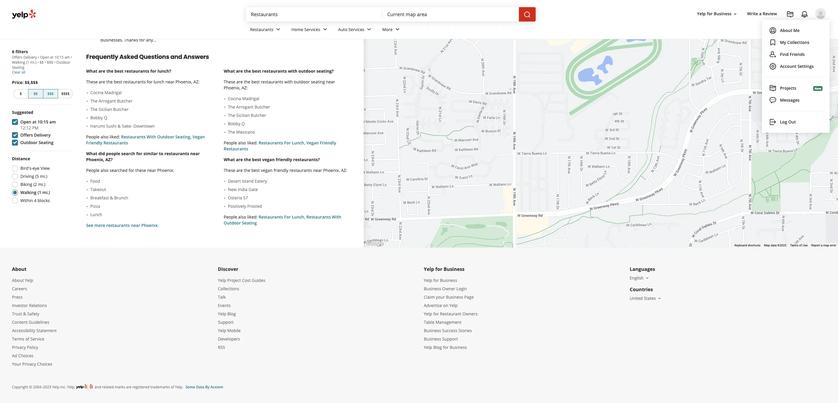 Task type: describe. For each thing, give the bounding box(es) containing it.
are for what are the best restaurants for lunch?
[[98, 68, 105, 74]]

0 horizontal spatial yelp for business
[[424, 266, 465, 273]]

thanks.
[[192, 31, 208, 37]]

16 chevron down v2 image
[[645, 276, 650, 281]]

collections inside my collections link
[[788, 40, 810, 45]]

$$$ inside button
[[47, 91, 54, 96]]

cocina for cocina madrigal the arrogant butcher the sicilian butcher bobby q harumi sushi & sake- downtown
[[90, 90, 104, 96]]

the arrogant butcher link for cocina madrigal the arrogant butcher the sicilian butcher bobby q the mexicano
[[228, 104, 352, 110]]

near right the lunch
[[166, 79, 175, 85]]

map region
[[295, 0, 839, 322]]

what
[[297, 13, 307, 19]]

vegan friendly restaurants link for for
[[224, 140, 337, 152]]

support inside yelp project cost guides collections talk events yelp blog support yelp mobile developers rss
[[218, 320, 234, 326]]

these for these are the best restaurants for lunch near phoenix, az:
[[86, 79, 98, 85]]

did
[[98, 151, 105, 157]]

accessibility
[[12, 328, 35, 334]]

bobby q link for with
[[90, 115, 214, 121]]

best for what are the best restaurants with outdoor seating?
[[252, 68, 261, 74]]

the for what are the best vegan friendly restaurants?
[[244, 157, 251, 163]]

people for vegan friendly restaurants link for with
[[86, 134, 100, 140]]

in
[[116, 31, 119, 37]]

yelp burst image
[[89, 385, 94, 390]]

write
[[748, 11, 759, 17]]

what did people search for similar to restaurants near phoenix, az?
[[86, 151, 200, 163]]

bird's-
[[20, 166, 33, 171]]

the sicilian butcher link for cocina madrigal the arrogant butcher the sicilian butcher bobby q the mexicano
[[228, 113, 352, 119]]

outdoor for seating
[[294, 79, 310, 85]]

are for what are the best vegan friendly restaurants?
[[236, 157, 243, 163]]

my collections link
[[768, 37, 826, 49]]

liked: for mexicano
[[247, 140, 258, 146]]

events
[[218, 303, 231, 309]]

best for what are the best restaurants for lunch?
[[115, 68, 124, 74]]

united states button
[[630, 296, 662, 302]]

answers
[[183, 53, 209, 61]]

az: for these are the best restaurants for lunch near phoenix, az:
[[194, 79, 200, 85]]

kids
[[123, 13, 131, 19]]

yelp for business button
[[695, 9, 741, 19]]

developers link
[[218, 337, 240, 342]]

map
[[824, 244, 830, 247]]

liked: for sushi
[[110, 134, 120, 140]]

some data by acxiom link
[[186, 385, 223, 390]]

my
[[781, 40, 787, 45]]

harumi sushi & sake- downtown link
[[90, 123, 214, 129]]

auto
[[338, 27, 348, 32]]

policy
[[27, 345, 38, 351]]

friend,y
[[203, 7, 219, 13]]

rss link
[[218, 345, 225, 351]]

& inside food takeout breakfast & brunch pizza lunch
[[110, 195, 113, 201]]

1 horizontal spatial terms
[[791, 244, 799, 247]]

$$,$$$
[[25, 80, 38, 85]]

user actions element
[[693, 7, 835, 44]]

eater
[[308, 13, 318, 19]]

seating
[[311, 79, 325, 85]]

businesses.
[[101, 37, 123, 43]]

collections inside yelp project cost guides collections talk events yelp blog support yelp mobile developers rss
[[218, 286, 239, 292]]

business owner login link
[[424, 286, 467, 292]]

arrogant for cocina madrigal the arrogant butcher the sicilian butcher bobby q the mexicano
[[236, 104, 254, 110]]

24 collections v2 image
[[770, 39, 777, 46]]

about for about
[[12, 266, 27, 273]]

vegan for restaurants?
[[262, 157, 275, 163]]

(2
[[33, 182, 37, 187]]

mi.) for (5
[[40, 174, 47, 179]]

what are the best restaurants for lunch?
[[86, 68, 171, 74]]

guidelines
[[29, 320, 49, 326]]

phoenix, inside "what did people search for similar to restaurants near phoenix, az?"
[[86, 157, 104, 163]]

are for these are the best vegan friendly restaurants near phoenix, az:
[[237, 168, 243, 173]]

report
[[812, 244, 821, 247]]

my collections
[[781, 40, 810, 45]]

2 horizontal spatial of
[[800, 244, 803, 247]]

osteria
[[228, 195, 242, 201]]

vegan friendly restaurants for with
[[86, 134, 205, 146]]

and for new
[[132, 13, 139, 19]]

near up desert island eatery link at the left top of page
[[313, 168, 322, 173]]

57
[[243, 195, 248, 201]]

discover
[[218, 266, 239, 273]]

trademarks
[[151, 385, 170, 390]]

restaurants for lunch, link for restaurants
[[259, 214, 307, 220]]

about me link
[[766, 25, 827, 37]]

map data ©2023
[[765, 244, 787, 247]]

terms inside about yelp careers press investor relations trust & safety content guidelines accessibility statement terms of service privacy policy ad choices your privacy choices
[[12, 337, 24, 342]]

these are the best restaurants with outdoor seating near phoenix, az:
[[224, 79, 335, 91]]

$$ button
[[28, 89, 43, 99]]

outdoor for seating?
[[299, 68, 316, 74]]

restaurants up desert island eatery link at the left top of page
[[290, 168, 312, 173]]

the arrogant butcher link for cocina madrigal the arrogant butcher the sicilian butcher bobby q harumi sushi & sake- downtown
[[90, 98, 214, 104]]

trust & safety link
[[12, 311, 39, 317]]

projects image
[[787, 11, 795, 18]]

seating?
[[317, 68, 334, 74]]

osteria 57 link
[[228, 195, 352, 201]]

Find text field
[[251, 11, 378, 18]]

outdoor inside restaurants with outdoor seating
[[224, 220, 241, 226]]

open inside open at 10:15 am 12:12 pm
[[20, 119, 31, 125]]

would
[[121, 19, 133, 25]]

but
[[234, 25, 241, 31]]

are inside visiting my kids and new grandkids would like to try places that are local restaurants. always believe in supporting small businesses.  thanks for any…
[[110, 25, 116, 31]]

lunch
[[154, 79, 165, 85]]

vegan for restaurants with outdoor seating,
[[193, 134, 205, 140]]

your
[[436, 295, 445, 300]]

keyboard shortcuts
[[735, 244, 761, 247]]

near left phoenix.
[[131, 223, 140, 229]]

0 vertical spatial privacy
[[12, 345, 26, 351]]

eatery
[[255, 179, 267, 184]]

blog inside yelp project cost guides collections talk events yelp blog support yelp mobile developers rss
[[228, 311, 236, 317]]

am inside open at 10:15 am 12:12 pm
[[49, 119, 56, 125]]

2 vertical spatial liked:
[[247, 214, 258, 220]]

rss
[[218, 345, 225, 351]]

lunch, for restaurants
[[292, 214, 306, 220]]

0 vertical spatial choices
[[18, 353, 33, 359]]

takeout link
[[90, 187, 214, 193]]

restaurants.
[[127, 25, 151, 31]]

seating inside group
[[39, 140, 54, 146]]

investor
[[12, 303, 28, 309]]

pm
[[32, 125, 38, 131]]

to inside keto friend,y restaurants can anyone recommend keto friendly restaurants? i found one pertaining to sweets,  but not food. thanks.
[[213, 25, 218, 31]]

offers for offers delivery
[[20, 132, 33, 138]]

acxiom
[[211, 385, 223, 390]]

friendly for what are the best vegan friendly restaurants?
[[320, 140, 337, 146]]

keyboard shortcuts button
[[735, 244, 761, 248]]

0 vertical spatial with
[[147, 134, 156, 140]]

suggested
[[12, 110, 33, 115]]

lunch?
[[158, 68, 171, 74]]

madrigal for cocina madrigal the arrogant butcher the sicilian butcher bobby q harumi sushi & sake- downtown
[[105, 90, 122, 96]]

inc.
[[60, 385, 66, 390]]

investor relations link
[[12, 303, 47, 309]]

guides
[[252, 278, 266, 284]]

restaurants for lunch, link for vegan
[[259, 140, 307, 146]]

table management link
[[424, 320, 462, 326]]

24 chevron down v2 image for restaurants
[[275, 26, 282, 33]]

states
[[645, 296, 656, 302]]

0 vertical spatial outdoor seating
[[12, 60, 71, 70]]

services for auto services
[[349, 27, 365, 32]]

restaurants down "what are the best restaurants for lunch?"
[[123, 79, 146, 85]]

business support link
[[424, 337, 458, 342]]

restaurants inside keto friend,y restaurants can anyone recommend keto friendly restaurants? i found one pertaining to sweets,  but not food. thanks.
[[221, 7, 245, 13]]

delivery for offers delivery • open at 10:15 am • walking (1 mi.) • $$ • $$$ •
[[23, 55, 37, 60]]

data
[[196, 385, 205, 390]]

the for these are the best vegan friendly restaurants near phoenix, az:
[[244, 168, 251, 173]]

lunch, for vegan
[[292, 140, 306, 146]]

price: $$,$$$ group
[[12, 80, 74, 100]]

offers for offers delivery • open at 10:15 am • walking (1 mi.) • $$ • $$$ •
[[12, 55, 22, 60]]

mi.) for (2
[[38, 182, 45, 187]]

write a review
[[748, 11, 778, 17]]

log out button
[[768, 116, 826, 128]]

to inside visiting my kids and new grandkids would like to try places that are local restaurants. always believe in supporting small businesses.  thanks for any…
[[142, 19, 146, 25]]

seating inside outdoor seating
[[12, 65, 24, 70]]

and related marks are registered trademarks of yelp.
[[94, 385, 183, 390]]

desert
[[228, 179, 241, 184]]

restaurants up these are the best restaurants for lunch near phoenix, az:
[[125, 68, 149, 74]]

review
[[763, 11, 778, 17]]

arrogant for cocina madrigal the arrogant butcher the sicilian butcher bobby q harumi sushi & sake- downtown
[[99, 98, 116, 104]]

account settings
[[781, 63, 815, 69]]

pizza
[[90, 204, 100, 209]]

filters
[[15, 49, 28, 54]]

the sicilian butcher link for cocina madrigal the arrogant butcher the sicilian butcher bobby q harumi sushi & sake- downtown
[[90, 107, 214, 113]]

like
[[134, 19, 141, 25]]

home
[[292, 27, 304, 32]]

business categories element
[[246, 22, 827, 39]]

people also searched for these near phoenix:
[[86, 168, 174, 173]]

az: inside the these are the best restaurants with outdoor seating near phoenix, az:
[[242, 85, 248, 91]]

privacy policy link
[[12, 345, 38, 351]]

madrigal for cocina madrigal the arrogant butcher the sicilian butcher bobby q the mexicano
[[242, 96, 260, 102]]

2004–2023
[[33, 385, 51, 390]]

$ button
[[13, 89, 28, 99]]

cocina madrigal link for with
[[228, 96, 352, 102]]

messages link
[[766, 94, 827, 106]]

friendly for what
[[276, 157, 292, 163]]

account
[[781, 63, 797, 69]]

can
[[192, 13, 200, 19]]

terms of service link
[[12, 337, 44, 342]]

1 vertical spatial outdoor seating
[[20, 140, 54, 146]]

visiting
[[101, 13, 115, 19]]

outdoor inside outdoor seating
[[56, 60, 71, 65]]

walking (1 mi.)
[[20, 190, 50, 196]]

believe
[[101, 31, 114, 37]]

$$ inside button
[[34, 91, 38, 96]]

of inside about yelp careers press investor relations trust & safety content guidelines accessibility statement terms of service privacy policy ad choices your privacy choices
[[25, 337, 29, 342]]

2 vertical spatial and
[[95, 385, 101, 390]]

places
[[153, 19, 166, 25]]

for for restaurants
[[284, 214, 291, 220]]

16 chevron down v2 image for united states
[[658, 296, 662, 301]]

a for report
[[822, 244, 823, 247]]

0 vertical spatial new
[[815, 86, 822, 91]]

q for mexicano
[[242, 121, 245, 127]]

these
[[135, 168, 146, 173]]

cocina for cocina madrigal the arrogant butcher the sicilian butcher bobby q the mexicano
[[228, 96, 241, 102]]

people also liked: restaurants for lunch, for restaurants
[[224, 140, 307, 146]]



Task type: vqa. For each thing, say whether or not it's contained in the screenshot.
Manage Friend Invitations's invitations
no



Task type: locate. For each thing, give the bounding box(es) containing it.
sushi
[[106, 123, 117, 129]]

2 people also liked: restaurants for lunch, from the top
[[224, 214, 307, 220]]

friendly up desert island eatery link at the left top of page
[[274, 168, 289, 173]]

24 chevron down v2 image
[[322, 26, 329, 33], [394, 26, 401, 33]]

are for what are the best restaurants with outdoor seating?
[[236, 68, 243, 74]]

vegan right seating,
[[193, 134, 205, 140]]

one
[[249, 19, 256, 25]]

1 services from the left
[[305, 27, 321, 32]]

projects
[[781, 85, 797, 91]]

project
[[228, 278, 241, 284]]

map
[[765, 244, 771, 247]]

liked: down mexicano
[[247, 140, 258, 146]]

delivery down "pm"
[[34, 132, 51, 138]]

my
[[116, 13, 122, 19]]

collections up friends
[[788, 40, 810, 45]]

16 chevron down v2 image left write
[[733, 12, 738, 16]]

keto friend,y restaurants can anyone recommend keto friendly restaurants? i found one pertaining to sweets,  but not food. thanks.
[[192, 7, 260, 37]]

cocina madrigal link for for
[[90, 90, 214, 96]]

terms down accessibility
[[12, 337, 24, 342]]

cocina inside the cocina madrigal the arrogant butcher the sicilian butcher bobby q the mexicano
[[228, 96, 241, 102]]

shortcuts
[[749, 244, 761, 247]]

24 project v2 image
[[770, 85, 777, 92]]

vegan for restaurants
[[261, 168, 273, 173]]

None search field
[[246, 7, 537, 22]]

blog inside yelp for business business owner login claim your business page advertise on yelp yelp for restaurant owners table management business success stories business support yelp blog for business
[[434, 345, 442, 351]]

10:15 inside offers delivery • open at 10:15 am • walking (1 mi.) • $$ • $$$ •
[[54, 55, 64, 60]]

island
[[242, 179, 254, 184]]

0 vertical spatial madrigal
[[105, 90, 122, 96]]

6 filters
[[12, 49, 28, 54]]

to left sweets,
[[213, 25, 218, 31]]

near inside "what did people search for similar to restaurants near phoenix, az?"
[[190, 151, 200, 157]]

vegan down the mexicano "link"
[[307, 140, 319, 146]]

6
[[12, 49, 14, 54]]

new india gate link
[[228, 187, 352, 193]]

careers link
[[12, 286, 27, 292]]

24 chevron down v2 image inside restaurants link
[[275, 26, 282, 33]]

i
[[234, 19, 235, 25]]

to right similar
[[159, 151, 164, 157]]

friendly up these are the best vegan friendly restaurants near phoenix, az:
[[276, 157, 292, 163]]

1 24 chevron down v2 image from the left
[[322, 26, 329, 33]]

these for these are the best restaurants with outdoor seating near phoenix, az:
[[224, 79, 236, 85]]

outdoor seating up $$,$$$
[[12, 60, 71, 70]]

what for what are the best restaurants for lunch?
[[86, 68, 97, 74]]

q inside the cocina madrigal the arrogant butcher the sicilian butcher bobby q the mexicano
[[242, 121, 245, 127]]

within
[[20, 198, 33, 204]]

0 vertical spatial vegan
[[193, 134, 205, 140]]

people also liked: restaurants for lunch, down frosted
[[224, 214, 307, 220]]

yelp for business link
[[424, 278, 458, 284]]

bobby q link for for
[[228, 121, 352, 127]]

sicilian
[[99, 107, 112, 112], [236, 113, 250, 118]]

yelp project cost guides collections talk events yelp blog support yelp mobile developers rss
[[218, 278, 266, 351]]

1 horizontal spatial none field
[[388, 11, 515, 18]]

Near text field
[[388, 11, 515, 18]]

delivery inside group
[[34, 132, 51, 138]]

24 profile v2 image
[[770, 27, 777, 34]]

what are the best restaurants with outdoor seating?
[[224, 68, 334, 74]]

new
[[815, 86, 822, 91], [228, 187, 237, 193]]

and for answers
[[171, 53, 182, 61]]

cocina madrigal link
[[90, 90, 214, 96], [228, 96, 352, 102]]

0 horizontal spatial cocina
[[90, 90, 104, 96]]

1 vertical spatial choices
[[37, 362, 52, 367]]

1 horizontal spatial q
[[242, 121, 245, 127]]

best inside the these are the best restaurants with outdoor seating near phoenix, az:
[[252, 79, 260, 85]]

az?
[[105, 157, 113, 163]]

restaurants inside restaurants with outdoor seating
[[307, 214, 331, 220]]

2 vertical spatial friendly
[[274, 168, 289, 173]]

of left yelp.
[[171, 385, 174, 390]]

with for seating?
[[288, 68, 298, 74]]

16 chevron down v2 image inside yelp for business button
[[733, 12, 738, 16]]

restaurants down what are the best restaurants with outdoor seating?
[[261, 79, 284, 85]]

(1 down filters
[[26, 60, 29, 65]]

people for vegan friendly restaurants link associated with for
[[224, 140, 237, 146]]

1 horizontal spatial the arrogant butcher link
[[228, 104, 352, 110]]

& right sushi
[[118, 123, 121, 129]]

outdoor inside the these are the best restaurants with outdoor seating near phoenix, az:
[[294, 79, 310, 85]]

people also liked: restaurants for lunch, up "what are the best vegan friendly restaurants?"
[[224, 140, 307, 146]]

0 vertical spatial (1
[[26, 60, 29, 65]]

management
[[436, 320, 462, 326]]

24 message v2 image
[[770, 97, 777, 104]]

log
[[781, 119, 788, 125]]

owner
[[443, 286, 456, 292]]

0 vertical spatial $$
[[40, 60, 44, 65]]

the inside the these are the best restaurants with outdoor seating near phoenix, az:
[[244, 79, 251, 85]]

safety
[[27, 311, 39, 317]]

for down the mexicano "link"
[[284, 140, 291, 146]]

friendly up pertaining
[[192, 19, 207, 25]]

1 vertical spatial and
[[171, 53, 182, 61]]

24 chevron down v2 image inside auto services link
[[366, 26, 373, 33]]

0 horizontal spatial friendly
[[86, 140, 103, 146]]

searched
[[110, 168, 128, 173]]

support down success at bottom
[[443, 337, 458, 342]]

privacy
[[12, 345, 26, 351], [22, 362, 36, 367]]

restaurants-
[[291, 25, 315, 31]]

liked: down sushi
[[110, 134, 120, 140]]

also down the positively
[[238, 214, 246, 220]]

blog down business support link
[[434, 345, 442, 351]]

restaurants inside restaurants link
[[250, 27, 274, 32]]

0 horizontal spatial vegan
[[193, 134, 205, 140]]

option group
[[10, 156, 74, 206]]

terms left use
[[791, 244, 799, 247]]

0 vertical spatial arrogant
[[99, 98, 116, 104]]

what for what are the best restaurants with outdoor seating?
[[224, 68, 235, 74]]

$$$ inside offers delivery • open at 10:15 am • walking (1 mi.) • $$ • $$$ •
[[47, 60, 53, 65]]

for down 'positively frosted' link
[[284, 214, 291, 220]]

with
[[288, 68, 298, 74], [285, 79, 293, 85]]

frosted
[[248, 204, 262, 209]]

1 vertical spatial friendly
[[276, 157, 292, 163]]

yelp for business business owner login claim your business page advertise on yelp yelp for restaurant owners table management business success stories business support yelp blog for business
[[424, 278, 478, 351]]

cocina inside cocina madrigal the arrogant butcher the sicilian butcher bobby q harumi sushi & sake- downtown
[[90, 90, 104, 96]]

vegan friendly restaurants up "what are the best vegan friendly restaurants?"
[[224, 140, 337, 152]]

is
[[293, 13, 296, 19]]

0 vertical spatial restaurants for lunch, link
[[259, 140, 307, 146]]

also down mexicano
[[238, 140, 246, 146]]

16 chevron down v2 image
[[733, 12, 738, 16], [658, 296, 662, 301]]

view
[[41, 166, 50, 171]]

last
[[331, 13, 338, 19]]

1 vertical spatial terms
[[12, 337, 24, 342]]

0 horizontal spatial bobby q link
[[90, 115, 214, 121]]

offers down the 6 filters
[[12, 55, 22, 60]]

1 vertical spatial a
[[822, 244, 823, 247]]

vegan friendly restaurants link
[[86, 134, 205, 146], [224, 140, 337, 152]]

az: for these are the best vegan friendly restaurants near phoenix, az:
[[341, 168, 348, 173]]

report a map error link
[[812, 244, 837, 247]]

24 chevron down v2 image left est-
[[275, 26, 282, 33]]

restaurants for lunch, link down 'positively frosted' link
[[259, 214, 307, 220]]

1 vertical spatial people also liked: restaurants for lunch,
[[224, 214, 307, 220]]

with for seating
[[285, 79, 293, 85]]

sicilian inside the cocina madrigal the arrogant butcher the sicilian butcher bobby q the mexicano
[[236, 113, 250, 118]]

people down the positively
[[224, 214, 237, 220]]

1 horizontal spatial seating
[[39, 140, 54, 146]]

yelp.
[[175, 385, 183, 390]]

a inside "link"
[[760, 11, 762, 17]]

related
[[102, 385, 114, 390]]

24 chevron down v2 image inside more 'link'
[[394, 26, 401, 33]]

settings
[[798, 63, 815, 69]]

friendly
[[192, 19, 207, 25], [276, 157, 292, 163], [274, 168, 289, 173]]

0 vertical spatial bobby
[[90, 115, 103, 121]]

the for what are the best restaurants for lunch?
[[106, 68, 114, 74]]

what
[[86, 68, 97, 74], [224, 68, 235, 74], [86, 151, 97, 157], [224, 157, 235, 163]]

people down "harumi"
[[86, 134, 100, 140]]

0 horizontal spatial q
[[104, 115, 107, 121]]

friendly for what did people search for similar to restaurants near phoenix, az?
[[86, 140, 103, 146]]

lunch, down 'positively frosted' link
[[292, 214, 306, 220]]

$$$ right $$ button
[[47, 91, 54, 96]]

2 horizontal spatial seating
[[242, 220, 257, 226]]

24 chevron down v2 image down https://phoenix.eater.com/maps/b
[[322, 26, 329, 33]]

claim your business page link
[[424, 295, 474, 300]]

q inside cocina madrigal the arrogant butcher the sicilian butcher bobby q harumi sushi & sake- downtown
[[104, 115, 107, 121]]

mexicano
[[236, 129, 255, 135]]

& right trust
[[23, 311, 26, 317]]

bobby
[[90, 115, 103, 121], [228, 121, 241, 127]]

gate
[[249, 187, 258, 193]]

grandkids
[[101, 19, 120, 25]]

1 people also liked: restaurants for lunch, from the top
[[224, 140, 307, 146]]

copyright
[[12, 385, 28, 390]]

bobby for harumi
[[90, 115, 103, 121]]

also down sushi
[[101, 134, 109, 140]]

1 horizontal spatial at
[[50, 55, 54, 60]]

1 vertical spatial am
[[49, 119, 56, 125]]

people for restaurants with outdoor seating link
[[224, 214, 237, 220]]

best for what are the best vegan friendly restaurants?
[[252, 157, 261, 163]]

1 vertical spatial support
[[443, 337, 458, 342]]

1 for from the top
[[284, 140, 291, 146]]

sicilian up sushi
[[99, 107, 112, 112]]

new up messages link
[[815, 86, 822, 91]]

vegan up these are the best vegan friendly restaurants near phoenix, az:
[[262, 157, 275, 163]]

lunch, down the mexicano "link"
[[292, 140, 306, 146]]

©
[[29, 385, 32, 390]]

1 horizontal spatial the sicilian butcher link
[[228, 113, 352, 119]]

yelp inside button
[[698, 11, 706, 17]]

1 restaurants for lunch, link from the top
[[259, 140, 307, 146]]

2 24 chevron down v2 image from the left
[[366, 26, 373, 33]]

0 horizontal spatial am
[[49, 119, 56, 125]]

seating down frosted
[[242, 220, 257, 226]]

©2023
[[778, 244, 787, 247]]

restaurants inside "what did people search for similar to restaurants near phoenix, az?"
[[165, 151, 189, 157]]

arrogant inside cocina madrigal the arrogant butcher the sicilian butcher bobby q harumi sushi & sake- downtown
[[99, 98, 116, 104]]

delivery down filters
[[23, 55, 37, 60]]

0 vertical spatial vegan
[[262, 157, 275, 163]]

am inside offers delivery • open at 10:15 am • walking (1 mi.) • $$ • $$$ •
[[65, 55, 70, 60]]

services for home services
[[305, 27, 321, 32]]

restaurants inside the these are the best restaurants with outdoor seating near phoenix, az:
[[261, 79, 284, 85]]

with up the these are the best restaurants with outdoor seating near phoenix, az:
[[288, 68, 298, 74]]

2 vertical spatial of
[[171, 385, 174, 390]]

1 horizontal spatial and
[[132, 13, 139, 19]]

24 chevron down v2 image for home services
[[322, 26, 329, 33]]

0 horizontal spatial bobby
[[90, 115, 103, 121]]

near up food link
[[147, 168, 156, 173]]

bobby q link up harumi sushi & sake- downtown link
[[90, 115, 214, 121]]

for inside button
[[708, 11, 713, 17]]

phoenix, inside the these are the best restaurants with outdoor seating near phoenix, az:
[[224, 85, 241, 91]]

0 horizontal spatial at
[[32, 119, 37, 125]]

are
[[110, 25, 116, 31], [98, 68, 105, 74], [236, 68, 243, 74], [99, 79, 105, 85], [237, 79, 243, 85], [236, 157, 243, 163], [237, 168, 243, 173], [126, 385, 132, 390]]

q up mexicano
[[242, 121, 245, 127]]

cocina madrigal link down the these are the best restaurants with outdoor seating near phoenix, az:
[[228, 96, 352, 102]]

for for vegan
[[284, 140, 291, 146]]

2 services from the left
[[349, 27, 365, 32]]

seating down the offers delivery
[[39, 140, 54, 146]]

yelp inside about yelp careers press investor relations trust & safety content guidelines accessibility statement terms of service privacy policy ad choices your privacy choices
[[25, 278, 33, 284]]

1 vertical spatial restaurants for lunch, link
[[259, 214, 307, 220]]

vegan friendly restaurants for for
[[224, 140, 337, 152]]

24 settings v2 image
[[770, 63, 777, 70]]

1 vertical spatial of
[[25, 337, 29, 342]]

bobby inside the cocina madrigal the arrogant butcher the sicilian butcher bobby q the mexicano
[[228, 121, 241, 127]]

restaurants? up these are the best vegan friendly restaurants near phoenix, az:
[[293, 157, 320, 163]]

0 vertical spatial terms
[[791, 244, 799, 247]]

1 horizontal spatial 24 chevron down v2 image
[[394, 26, 401, 33]]

vegan friendly restaurants link for with
[[86, 134, 205, 146]]

24 add friend v2 image
[[770, 51, 777, 58]]

0 horizontal spatial the sicilian butcher link
[[90, 107, 214, 113]]

walking
[[12, 60, 25, 65], [20, 190, 36, 196]]

yelp logo image
[[76, 385, 87, 390]]

a left map
[[822, 244, 823, 247]]

1 vertical spatial lunch,
[[292, 214, 306, 220]]

0 horizontal spatial 10:15
[[38, 119, 48, 125]]

0 horizontal spatial 24 chevron down v2 image
[[322, 26, 329, 33]]

restaurants? up sweets,
[[208, 19, 233, 25]]

arrogant up mexicano
[[236, 104, 254, 110]]

0 horizontal spatial with
[[147, 134, 156, 140]]

at inside offers delivery • open at 10:15 am • walking (1 mi.) • $$ • $$$ •
[[50, 55, 54, 60]]

0 horizontal spatial (1
[[26, 60, 29, 65]]

what inside "what did people search for similar to restaurants near phoenix, az?"
[[86, 151, 97, 157]]

liked: down frosted
[[247, 214, 258, 220]]

about for about yelp careers press investor relations trust & safety content guidelines accessibility statement terms of service privacy policy ad choices your privacy choices
[[12, 278, 24, 284]]

2 for from the top
[[284, 214, 291, 220]]

16 chevron down v2 image inside united states popup button
[[658, 296, 662, 301]]

& left "brunch"
[[110, 195, 113, 201]]

mi.) for (1
[[42, 190, 50, 196]]

0 horizontal spatial terms
[[12, 337, 24, 342]]

0 horizontal spatial of
[[25, 337, 29, 342]]

& inside cocina madrigal the arrogant butcher the sicilian butcher bobby q harumi sushi & sake- downtown
[[118, 123, 121, 129]]

seating inside restaurants with outdoor seating
[[242, 220, 257, 226]]

0 vertical spatial liked:
[[110, 134, 120, 140]]

of up privacy policy link
[[25, 337, 29, 342]]

business
[[714, 11, 732, 17], [444, 266, 465, 273], [440, 278, 458, 284], [424, 286, 442, 292], [446, 295, 464, 300], [424, 328, 442, 334], [424, 337, 442, 342], [450, 345, 467, 351]]

1 horizontal spatial bobby
[[228, 121, 241, 127]]

q for sushi
[[104, 115, 107, 121]]

sicilian for sushi
[[99, 107, 112, 112]]

(1 inside option group
[[38, 190, 41, 196]]

google image
[[366, 240, 385, 248]]

(1 up within 4 blocks
[[38, 190, 41, 196]]

the for these are the best restaurants with outdoor seating near phoenix, az:
[[244, 79, 251, 85]]

outdoor up seating
[[299, 68, 316, 74]]

business inside button
[[714, 11, 732, 17]]

1 horizontal spatial open
[[40, 55, 49, 60]]

24 chevron down v2 image for more
[[394, 26, 401, 33]]

group
[[10, 110, 74, 148]]

none field near
[[388, 11, 515, 18]]

privacy down ad choices link
[[22, 362, 36, 367]]

$$ inside offers delivery • open at 10:15 am • walking (1 mi.) • $$ • $$$ •
[[40, 60, 44, 65]]

q up sushi
[[104, 115, 107, 121]]

about inside about yelp careers press investor relations trust & safety content guidelines accessibility statement terms of service privacy policy ad choices your privacy choices
[[12, 278, 24, 284]]

about left me
[[781, 28, 793, 33]]

arrogant up sushi
[[99, 98, 116, 104]]

and inside visiting my kids and new grandkids would like to try places that are local restaurants. always believe in supporting small businesses.  thanks for any…
[[132, 13, 139, 19]]

with inside restaurants with outdoor seating
[[332, 214, 342, 220]]

harumi
[[90, 123, 105, 129]]

0 vertical spatial open
[[40, 55, 49, 60]]

restaurants right more
[[106, 223, 130, 229]]

pizza link
[[90, 204, 214, 210]]

1 none field from the left
[[251, 11, 378, 18]]

the arrogant butcher link down the these are the best restaurants with outdoor seating near phoenix, az:
[[228, 104, 352, 110]]

1 horizontal spatial am
[[65, 55, 70, 60]]

24 log out v2 image
[[770, 119, 777, 126]]

terms of use
[[791, 244, 809, 247]]

1 horizontal spatial cocina
[[228, 96, 241, 102]]

restaurants
[[221, 7, 245, 13], [125, 68, 149, 74], [262, 68, 287, 74], [123, 79, 146, 85], [261, 79, 284, 85], [165, 151, 189, 157], [290, 168, 312, 173], [106, 223, 130, 229]]

yelp project cost guides link
[[218, 278, 266, 284]]

1 horizontal spatial vegan friendly restaurants link
[[224, 140, 337, 152]]

breakfast & brunch link
[[90, 195, 214, 201]]

1 lunch, from the top
[[292, 140, 306, 146]]

2 lunch, from the top
[[292, 214, 306, 220]]

0 horizontal spatial sicilian
[[99, 107, 112, 112]]

biking
[[20, 182, 32, 187]]

1 24 chevron down v2 image from the left
[[275, 26, 282, 33]]

best for these are the best restaurants for lunch near phoenix, az:
[[114, 79, 122, 85]]

also for restaurants with outdoor seating, link
[[101, 134, 109, 140]]

1 vertical spatial privacy
[[22, 362, 36, 367]]

auto services
[[338, 27, 365, 32]]

1 horizontal spatial sicilian
[[236, 113, 250, 118]]

similar
[[144, 151, 158, 157]]

also for restaurants's restaurants for lunch, link
[[238, 214, 246, 220]]

friendly
[[86, 140, 103, 146], [320, 140, 337, 146]]

1 horizontal spatial bobby q link
[[228, 121, 352, 127]]

delivery
[[23, 55, 37, 60], [34, 132, 51, 138]]

the for what are the best restaurants with outdoor seating?
[[244, 68, 251, 74]]

also down az?
[[101, 168, 109, 173]]

the for these are the best restaurants for lunch near phoenix, az:
[[106, 79, 113, 85]]

what for what did people search for similar to restaurants near phoenix, az?
[[86, 151, 97, 157]]

people also liked: restaurants for lunch, for outdoor
[[224, 214, 307, 220]]

christina o. image
[[816, 8, 827, 19]]

new inside desert island eatery new india gate osteria 57 positively frosted
[[228, 187, 237, 193]]

madrigal inside the cocina madrigal the arrogant butcher the sicilian butcher bobby q the mexicano
[[242, 96, 260, 102]]

0 horizontal spatial services
[[305, 27, 321, 32]]

friendly inside keto friend,y restaurants can anyone recommend keto friendly restaurants? i found one pertaining to sweets,  but not food. thanks.
[[192, 19, 207, 25]]

with inside the these are the best restaurants with outdoor seating near phoenix, az:
[[285, 79, 293, 85]]

2 24 chevron down v2 image from the left
[[394, 26, 401, 33]]

registered
[[133, 385, 150, 390]]

also for vegan restaurants for lunch, link
[[238, 140, 246, 146]]

near inside the these are the best restaurants with outdoor seating near phoenix, az:
[[326, 79, 335, 85]]

are inside the these are the best restaurants with outdoor seating near phoenix, az:
[[237, 79, 243, 85]]

0 horizontal spatial 16 chevron down v2 image
[[658, 296, 662, 301]]

2 horizontal spatial az:
[[341, 168, 348, 173]]

restaurants down seating,
[[165, 151, 189, 157]]

this is what eater listed last year: https://phoenix.eater.com/maps/b est-restaurants-flagstaff
[[284, 13, 352, 31]]

1 horizontal spatial vegan
[[307, 140, 319, 146]]

outdoor seating down the offers delivery
[[20, 140, 54, 146]]

best for these are the best restaurants with outdoor seating near phoenix, az:
[[252, 79, 260, 85]]

small
[[143, 31, 153, 37]]

page
[[465, 295, 474, 300]]

arrogant
[[99, 98, 116, 104], [236, 104, 254, 110]]

about up about yelp link
[[12, 266, 27, 273]]

vegan friendly restaurants link down downtown
[[86, 134, 205, 146]]

copyright © 2004–2023 yelp inc. yelp,
[[12, 385, 75, 390]]

choices down privacy policy link
[[18, 353, 33, 359]]

walking up clear all
[[12, 60, 25, 65]]

collections down project
[[218, 286, 239, 292]]

1 vertical spatial seating
[[39, 140, 54, 146]]

sicilian inside cocina madrigal the arrogant butcher the sicilian butcher bobby q harumi sushi & sake- downtown
[[99, 107, 112, 112]]

supporting
[[120, 31, 142, 37]]

phoenix,
[[176, 79, 193, 85], [224, 85, 241, 91], [86, 157, 104, 163], [323, 168, 340, 173]]

vegan for restaurants for lunch,
[[307, 140, 319, 146]]

2 none field from the left
[[388, 11, 515, 18]]

auto services link
[[334, 22, 378, 39]]

what for what are the best vegan friendly restaurants?
[[224, 157, 235, 163]]

1 horizontal spatial new
[[815, 86, 822, 91]]

option group containing distance
[[10, 156, 74, 206]]

choices down policy
[[37, 362, 52, 367]]

events link
[[218, 303, 231, 309]]

bobby q link up the mexicano "link"
[[228, 121, 352, 127]]

and up like at the left of page
[[132, 13, 139, 19]]

support inside yelp for business business owner login claim your business page advertise on yelp yelp for restaurant owners table management business success stories business support yelp blog for business
[[443, 337, 458, 342]]

people up 'food'
[[86, 168, 100, 173]]

sicilian for mexicano
[[236, 113, 250, 118]]

near down seating?
[[326, 79, 335, 85]]

walking inside option group
[[20, 190, 36, 196]]

2 restaurants for lunch, link from the top
[[259, 214, 307, 220]]

messages
[[781, 97, 800, 103]]

0 vertical spatial with
[[288, 68, 298, 74]]

restaurants? inside keto friend,y restaurants can anyone recommend keto friendly restaurants? i found one pertaining to sweets,  but not food. thanks.
[[208, 19, 233, 25]]

desert island eatery link
[[228, 179, 352, 185]]

best for these are the best vegan friendly restaurants near phoenix, az:
[[252, 168, 260, 173]]

16 chevron down v2 image for yelp for business
[[733, 12, 738, 16]]

a for write
[[760, 11, 762, 17]]

1 vertical spatial bobby
[[228, 121, 241, 127]]

1 horizontal spatial with
[[332, 214, 342, 220]]

0 vertical spatial am
[[65, 55, 70, 60]]

near down seating,
[[190, 151, 200, 157]]

delivery for offers delivery
[[34, 132, 51, 138]]

& inside about yelp careers press investor relations trust & safety content guidelines accessibility statement terms of service privacy policy ad choices your privacy choices
[[23, 311, 26, 317]]

0 vertical spatial 10:15
[[54, 55, 64, 60]]

1 vertical spatial restaurants?
[[293, 157, 320, 163]]

services right auto
[[349, 27, 365, 32]]

madrigal inside cocina madrigal the arrogant butcher the sicilian butcher bobby q harumi sushi & sake- downtown
[[105, 90, 122, 96]]

group containing suggested
[[10, 110, 74, 148]]

0 horizontal spatial support
[[218, 320, 234, 326]]

friendly for these
[[274, 168, 289, 173]]

(5
[[35, 174, 39, 179]]

24 chevron down v2 image
[[275, 26, 282, 33], [366, 26, 373, 33]]

delivery inside offers delivery • open at 10:15 am • walking (1 mi.) • $$ • $$$ •
[[23, 55, 37, 60]]

0 horizontal spatial choices
[[18, 353, 33, 359]]

24 chevron down v2 image right auto services
[[366, 26, 373, 33]]

are for these are the best restaurants with outdoor seating near phoenix, az:
[[237, 79, 243, 85]]

0 vertical spatial to
[[142, 19, 146, 25]]

1 vertical spatial &
[[110, 195, 113, 201]]

1 vertical spatial az:
[[242, 85, 248, 91]]

notifications image
[[802, 11, 809, 18]]

blog
[[228, 311, 236, 317], [434, 345, 442, 351]]

support down yelp blog link
[[218, 320, 234, 326]]

privacy up ad choices link
[[12, 345, 26, 351]]

0 vertical spatial for
[[284, 140, 291, 146]]

with down what are the best restaurants with outdoor seating?
[[285, 79, 293, 85]]

countries
[[630, 287, 654, 293]]

a right write
[[760, 11, 762, 17]]

cocina madrigal the arrogant butcher the sicilian butcher bobby q the mexicano
[[228, 96, 270, 135]]

1 vertical spatial walking
[[20, 190, 36, 196]]

1 vertical spatial new
[[228, 187, 237, 193]]

find friends link
[[768, 49, 826, 60]]

outdoor left seating
[[294, 79, 310, 85]]

yelp for business inside button
[[698, 11, 732, 17]]

1 horizontal spatial restaurants?
[[293, 157, 320, 163]]

1 vertical spatial with
[[332, 214, 342, 220]]

open inside offers delivery • open at 10:15 am • walking (1 mi.) • $$ • $$$ •
[[40, 55, 49, 60]]

to inside "what did people search for similar to restaurants near phoenix, az?"
[[159, 151, 164, 157]]

accessibility statement link
[[12, 328, 57, 334]]

1 horizontal spatial support
[[443, 337, 458, 342]]

services down https://phoenix.eater.com/maps/b
[[305, 27, 321, 32]]

search image
[[524, 11, 531, 18]]

developers
[[218, 337, 240, 342]]

1 vertical spatial for
[[284, 214, 291, 220]]

1 horizontal spatial 16 chevron down v2 image
[[733, 12, 738, 16]]

24 chevron down v2 image inside home services link
[[322, 26, 329, 33]]

about for about me
[[781, 28, 793, 33]]

united
[[630, 296, 643, 302]]

2 friendly from the left
[[320, 140, 337, 146]]

0 vertical spatial delivery
[[23, 55, 37, 60]]

bobby inside cocina madrigal the arrogant butcher the sicilian butcher bobby q harumi sushi & sake- downtown
[[90, 115, 103, 121]]

0 horizontal spatial blog
[[228, 311, 236, 317]]

(1 inside offers delivery • open at 10:15 am • walking (1 mi.) • $$ • $$$ •
[[26, 60, 29, 65]]

yelp blog for business link
[[424, 345, 467, 351]]

None field
[[251, 11, 378, 18], [388, 11, 515, 18]]

to left try
[[142, 19, 146, 25]]

0 horizontal spatial a
[[760, 11, 762, 17]]

0 horizontal spatial restaurants?
[[208, 19, 233, 25]]

mi.) inside offers delivery • open at 10:15 am • walking (1 mi.) • $$ • $$$ •
[[30, 60, 36, 65]]

walking inside offers delivery • open at 10:15 am • walking (1 mi.) • $$ • $$$ •
[[12, 60, 25, 65]]

0 vertical spatial q
[[104, 115, 107, 121]]

1 friendly from the left
[[86, 140, 103, 146]]

these inside the these are the best restaurants with outdoor seating near phoenix, az:
[[224, 79, 236, 85]]

arrogant inside the cocina madrigal the arrogant butcher the sicilian butcher bobby q the mexicano
[[236, 104, 254, 110]]

10:15 inside open at 10:15 am 12:12 pm
[[38, 119, 48, 125]]

positively
[[228, 204, 246, 209]]

restaurants for lunch, link down the mexicano "link"
[[259, 140, 307, 146]]

seating up price:
[[12, 65, 24, 70]]

and up lunch?
[[171, 53, 182, 61]]

year:
[[339, 13, 349, 19]]

cocina madrigal link down the lunch
[[90, 90, 214, 96]]

0 vertical spatial $$$
[[47, 60, 53, 65]]

for inside "what did people search for similar to restaurants near phoenix, az?"
[[136, 151, 142, 157]]

none field find
[[251, 11, 378, 18]]

2 horizontal spatial to
[[213, 25, 218, 31]]

log out
[[781, 119, 797, 125]]

bobby for the
[[228, 121, 241, 127]]

these for these are the best vegan friendly restaurants near phoenix, az:
[[224, 168, 236, 173]]

of left use
[[800, 244, 803, 247]]

are for these are the best restaurants for lunch near phoenix, az:
[[99, 79, 105, 85]]

2 vertical spatial az:
[[341, 168, 348, 173]]

0 vertical spatial and
[[132, 13, 139, 19]]

restaurants up the these are the best restaurants with outdoor seating near phoenix, az:
[[262, 68, 287, 74]]

at inside open at 10:15 am 12:12 pm
[[32, 119, 37, 125]]

0 horizontal spatial new
[[228, 187, 237, 193]]

24 chevron down v2 image for auto services
[[366, 26, 373, 33]]

1 vertical spatial outdoor
[[294, 79, 310, 85]]

2 horizontal spatial and
[[171, 53, 182, 61]]

offers inside offers delivery • open at 10:15 am • walking (1 mi.) • $$ • $$$ •
[[12, 55, 22, 60]]

walking up within
[[20, 190, 36, 196]]

1 horizontal spatial 24 chevron down v2 image
[[366, 26, 373, 33]]

lunch link
[[90, 212, 214, 218]]

0 horizontal spatial none field
[[251, 11, 378, 18]]

your
[[12, 362, 21, 367]]

https://phoenix.eater.com/maps/b
[[284, 19, 352, 25]]

for inside visiting my kids and new grandkids would like to try places that are local restaurants. always believe in supporting small businesses.  thanks for any…
[[139, 37, 145, 43]]

0 horizontal spatial cocina madrigal link
[[90, 90, 214, 96]]



